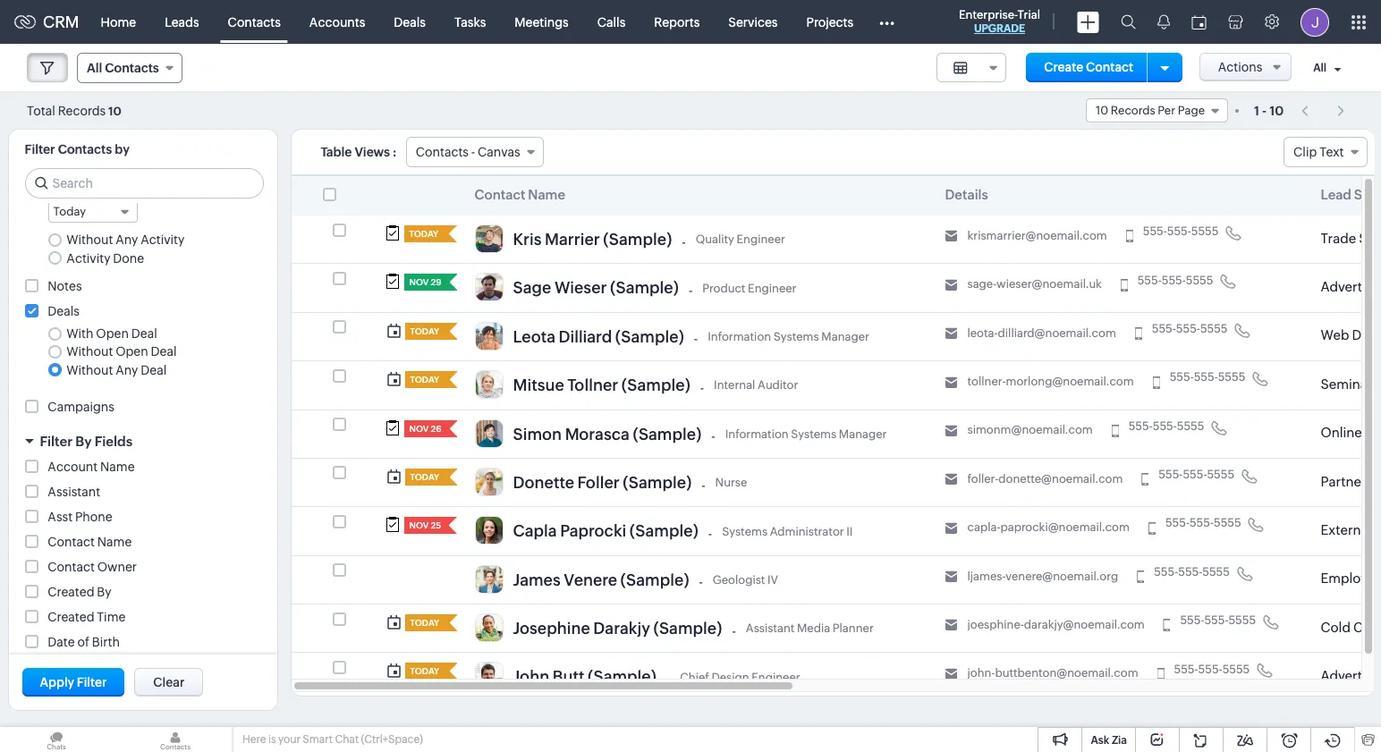 Task type: locate. For each thing, give the bounding box(es) containing it.
8 icon_mail image from the top
[[946, 571, 958, 584]]

canvas profile image image for kris marrier (sample)
[[475, 225, 503, 253]]

activity
[[141, 233, 185, 247], [67, 251, 110, 266]]

by up account name
[[75, 434, 92, 449]]

contacts right the :
[[416, 145, 469, 159]]

leota-dilliard@noemail.com link
[[968, 326, 1117, 341]]

icon_mail image left tollner-
[[946, 376, 958, 389]]

home link
[[86, 0, 150, 43]]

2 without from the top
[[67, 345, 113, 359]]

engineer right product
[[748, 282, 797, 295]]

10 up the 'by'
[[108, 104, 122, 118]]

1 horizontal spatial contact name
[[475, 187, 566, 202]]

design
[[712, 671, 750, 684]]

1 vertical spatial information
[[726, 428, 789, 441]]

1 horizontal spatial activity
[[141, 233, 185, 247]]

leads link
[[150, 0, 214, 43]]

canvas profile image image left "capla"
[[475, 517, 503, 545]]

home
[[101, 15, 136, 29]]

2 horizontal spatial 10
[[1270, 103, 1284, 118]]

cold call
[[1321, 620, 1378, 635]]

icon_mail image down details on the top right
[[946, 230, 958, 243]]

(sample) inside sage wieser (sample) link
[[610, 279, 679, 297]]

(sample) for john butt (sample)
[[588, 668, 657, 687]]

time
[[97, 610, 126, 624]]

icon_mail image left joesphine- on the bottom of page
[[946, 620, 958, 632]]

profile element
[[1291, 0, 1341, 43]]

by up time
[[97, 585, 112, 599]]

0 vertical spatial manager
[[822, 330, 870, 344]]

without down "without open deal"
[[67, 363, 113, 377]]

(sample) for kris marrier (sample)
[[603, 230, 672, 249]]

icon_mobile image for john butt (sample)
[[1158, 668, 1165, 681]]

1 advertisem from the top
[[1321, 279, 1382, 294]]

(sample) right the morasca
[[633, 425, 702, 443]]

morlong@noemail.com
[[1006, 375, 1134, 388]]

projects
[[807, 15, 854, 29]]

open up "without open deal"
[[96, 327, 129, 341]]

(sample) for josephine darakjy (sample)
[[654, 619, 723, 638]]

10 for total records 10
[[108, 104, 122, 118]]

0 horizontal spatial contact name
[[48, 535, 132, 549]]

3 canvas profile image image from the top
[[475, 322, 503, 351]]

size image
[[954, 60, 968, 76]]

icon_mail image for mitsue tollner (sample)
[[946, 376, 958, 389]]

canvas profile image image for capla paprocki (sample)
[[475, 517, 503, 545]]

deal down "without open deal"
[[141, 363, 167, 377]]

1 nov from the top
[[409, 278, 429, 288]]

today link for john butt (sample)
[[405, 663, 442, 680]]

deal up without any deal
[[151, 345, 177, 359]]

external
[[1321, 523, 1372, 538]]

filter by fields
[[40, 434, 133, 449]]

canvas profile image image left mitsue
[[475, 371, 503, 399]]

name up kris
[[528, 187, 566, 202]]

all down profile image
[[1314, 62, 1327, 74]]

open for without
[[116, 345, 148, 359]]

capla-paprocki@noemail.com link
[[968, 521, 1130, 535]]

(sample) for james venere (sample)
[[621, 571, 690, 589]]

0 vertical spatial open
[[96, 327, 129, 341]]

1 vertical spatial deal
[[151, 345, 177, 359]]

icon_mail image left ljames-
[[946, 571, 958, 584]]

created for created by
[[48, 585, 94, 599]]

all up total records 10
[[87, 61, 102, 75]]

0 vertical spatial name
[[528, 187, 566, 202]]

25
[[431, 521, 441, 531]]

systems for simon morasca (sample)
[[791, 428, 837, 441]]

icon_mobile image for donette foller (sample)
[[1142, 474, 1149, 486]]

2 vertical spatial engineer
[[752, 671, 801, 684]]

10 inside total records 10
[[108, 104, 122, 118]]

0 vertical spatial advertisem
[[1321, 279, 1382, 294]]

(sample) right 'tollner'
[[622, 376, 691, 395]]

dilliard@noemail.com
[[998, 326, 1117, 340]]

1 horizontal spatial all
[[1314, 62, 1327, 74]]

assistant left media
[[746, 622, 795, 636]]

0 vertical spatial without
[[67, 233, 113, 247]]

10 down create contact button
[[1096, 104, 1109, 117]]

nov left 26
[[409, 424, 429, 434]]

0 vertical spatial any
[[116, 233, 138, 247]]

0 vertical spatial assistant
[[48, 485, 100, 499]]

any up done
[[116, 233, 138, 247]]

seminar
[[1321, 377, 1373, 392]]

nov 26
[[409, 424, 442, 434]]

icon_mobile image for josephine darakjy (sample)
[[1164, 620, 1171, 632]]

without for without
[[67, 345, 113, 359]]

10 records per page
[[1096, 104, 1205, 117]]

contacts down the home link
[[105, 61, 159, 75]]

calendar image
[[1192, 15, 1207, 29]]

phone
[[75, 510, 112, 524]]

information systems manager for leota dilliard (sample)
[[708, 330, 870, 344]]

deal
[[131, 327, 157, 341], [151, 345, 177, 359], [141, 363, 167, 377]]

contact right create
[[1086, 60, 1134, 74]]

dilliard
[[559, 327, 612, 346]]

signals element
[[1147, 0, 1181, 44]]

(sample) right dilliard
[[616, 327, 684, 346]]

created for created time
[[48, 610, 94, 624]]

canvas profile image image left kris
[[475, 225, 503, 253]]

contact
[[1086, 60, 1134, 74], [475, 187, 526, 202], [48, 535, 95, 549], [48, 560, 95, 574]]

icon_mail image for leota dilliard (sample)
[[946, 328, 958, 340]]

1 icon_mail image from the top
[[946, 230, 958, 243]]

canvas profile image image left the james
[[475, 565, 503, 594]]

any for activity
[[116, 233, 138, 247]]

cold
[[1321, 620, 1351, 635]]

icon_mobile image for capla paprocki (sample)
[[1149, 522, 1156, 535]]

venere
[[564, 571, 618, 589]]

nov left the 25
[[409, 521, 429, 531]]

today
[[53, 205, 86, 218], [409, 229, 439, 239], [410, 326, 440, 336], [410, 375, 440, 385], [410, 472, 440, 482], [410, 618, 440, 628], [410, 667, 440, 677]]

capla-paprocki@noemail.com
[[968, 521, 1130, 534]]

contact up created by
[[48, 560, 95, 574]]

- inside field
[[471, 145, 475, 159]]

Other Modules field
[[868, 8, 907, 36]]

1 vertical spatial nov
[[409, 424, 429, 434]]

today inside field
[[53, 205, 86, 218]]

canvas profile image image
[[475, 225, 503, 253], [475, 273, 503, 302], [475, 322, 503, 351], [475, 371, 503, 399], [475, 419, 503, 448], [475, 468, 503, 497], [475, 517, 503, 545], [475, 565, 503, 594], [475, 614, 503, 643], [475, 663, 503, 691]]

(sample) inside leota dilliard (sample) link
[[616, 327, 684, 346]]

filter down total
[[25, 142, 55, 157]]

2 vertical spatial systems
[[722, 525, 768, 538]]

1 canvas profile image image from the top
[[475, 225, 503, 253]]

Today field
[[48, 201, 137, 223]]

today link for mitsue tollner (sample)
[[405, 372, 442, 389]]

0 vertical spatial systems
[[774, 330, 819, 344]]

canvas profile image image for josephine darakjy (sample)
[[475, 614, 503, 643]]

(sample) for sage wieser (sample)
[[610, 279, 679, 297]]

icon_mail image left the capla-
[[946, 522, 958, 535]]

records inside field
[[1111, 104, 1156, 117]]

(sample) up darakjy
[[621, 571, 690, 589]]

canvas profile image image left josephine
[[475, 614, 503, 643]]

0 vertical spatial engineer
[[737, 233, 786, 246]]

0 horizontal spatial activity
[[67, 251, 110, 266]]

(sample) inside donette foller (sample) link
[[623, 473, 692, 492]]

2 any from the top
[[116, 363, 138, 377]]

icon_mail image
[[946, 230, 958, 243], [946, 279, 958, 292], [946, 328, 958, 340], [946, 376, 958, 389], [946, 425, 958, 438], [946, 474, 958, 486], [946, 522, 958, 535], [946, 571, 958, 584], [946, 620, 958, 632], [946, 668, 958, 681]]

accounts link
[[295, 0, 380, 43]]

administrator
[[770, 525, 844, 538]]

canvas profile image image for mitsue tollner (sample)
[[475, 371, 503, 399]]

0 horizontal spatial deals
[[48, 304, 80, 318]]

engineer for sage wieser (sample)
[[748, 282, 797, 295]]

services
[[729, 15, 778, 29]]

down
[[1353, 328, 1382, 343]]

records up filter contacts by
[[58, 103, 106, 118]]

- for sage wieser (sample)
[[689, 284, 693, 298]]

6 icon_mail image from the top
[[946, 474, 958, 486]]

7 icon_mail image from the top
[[946, 522, 958, 535]]

icon_mail image left foller-
[[946, 474, 958, 486]]

0 vertical spatial deal
[[131, 327, 157, 341]]

deal for with open deal
[[131, 327, 157, 341]]

1 created from the top
[[48, 585, 94, 599]]

crm
[[43, 13, 79, 31]]

1 vertical spatial systems
[[791, 428, 837, 441]]

0 horizontal spatial 10
[[108, 104, 122, 118]]

(sample) up chief
[[654, 619, 723, 638]]

(sample) for simon morasca (sample)
[[633, 425, 702, 443]]

created up created time
[[48, 585, 94, 599]]

navigation
[[1293, 98, 1355, 124]]

donette
[[513, 473, 575, 492]]

1 - 10
[[1255, 103, 1284, 118]]

2 vertical spatial without
[[67, 363, 113, 377]]

2 vertical spatial nov
[[409, 521, 429, 531]]

name up owner
[[97, 535, 132, 549]]

0 vertical spatial nov
[[409, 278, 429, 288]]

wieser@noemail.uk
[[997, 278, 1102, 291]]

today for donette foller (sample)
[[410, 472, 440, 482]]

engineer right quality
[[737, 233, 786, 246]]

(sample) right wieser at left top
[[610, 279, 679, 297]]

1 vertical spatial engineer
[[748, 282, 797, 295]]

icon_mail image left john-
[[946, 668, 958, 681]]

canvas profile image image left simon in the left of the page
[[475, 419, 503, 448]]

text
[[1320, 145, 1345, 159]]

filter up the account
[[40, 434, 73, 449]]

26
[[431, 424, 442, 434]]

10
[[1270, 103, 1284, 118], [1096, 104, 1109, 117], [108, 104, 122, 118]]

-
[[1263, 103, 1267, 118], [471, 145, 475, 159], [682, 235, 686, 249], [689, 284, 693, 298], [694, 332, 698, 347], [701, 381, 704, 395], [712, 430, 716, 444], [702, 478, 706, 493], [709, 527, 713, 541], [699, 576, 703, 590], [732, 624, 736, 639], [667, 673, 671, 687]]

2 canvas profile image image from the top
[[475, 273, 503, 302]]

sour
[[1355, 187, 1382, 202]]

search element
[[1111, 0, 1147, 44]]

deals left tasks link
[[394, 15, 426, 29]]

Search text field
[[26, 169, 263, 198]]

1 vertical spatial filter
[[40, 434, 73, 449]]

555-555-5555
[[1143, 225, 1219, 238], [1138, 273, 1214, 287], [1153, 322, 1228, 335], [1170, 371, 1246, 384], [1129, 419, 1205, 433], [1159, 468, 1235, 481], [1166, 517, 1242, 530], [1155, 565, 1230, 579], [1181, 614, 1257, 627], [1175, 663, 1251, 676]]

icon_mail image left simonm@noemail.com link
[[946, 425, 958, 438]]

icon_mail image left leota-
[[946, 328, 958, 340]]

engineer for kris marrier (sample)
[[737, 233, 786, 246]]

filter
[[25, 142, 55, 157], [40, 434, 73, 449], [77, 676, 107, 690]]

name down fields
[[100, 460, 135, 474]]

james
[[513, 571, 561, 589]]

555-
[[1143, 225, 1168, 238], [1168, 225, 1192, 238], [1138, 273, 1162, 287], [1162, 273, 1187, 287], [1153, 322, 1177, 335], [1177, 322, 1201, 335], [1170, 371, 1194, 384], [1194, 371, 1219, 384], [1129, 419, 1153, 433], [1153, 419, 1178, 433], [1159, 468, 1183, 481], [1183, 468, 1208, 481], [1166, 517, 1190, 530], [1190, 517, 1214, 530], [1155, 565, 1179, 579], [1179, 565, 1203, 579], [1181, 614, 1205, 627], [1205, 614, 1229, 627], [1175, 663, 1199, 676], [1199, 663, 1223, 676]]

1 any from the top
[[116, 233, 138, 247]]

1 vertical spatial advertisem
[[1321, 669, 1382, 684]]

filter inside button
[[77, 676, 107, 690]]

sage-wieser@noemail.uk link
[[968, 278, 1102, 292]]

information down internal auditor
[[726, 428, 789, 441]]

6 canvas profile image image from the top
[[475, 468, 503, 497]]

All Contacts field
[[77, 53, 182, 83]]

1 vertical spatial open
[[116, 345, 148, 359]]

any down "without open deal"
[[116, 363, 138, 377]]

ask zia
[[1091, 735, 1128, 747]]

4 icon_mail image from the top
[[946, 376, 958, 389]]

0 horizontal spatial by
[[75, 434, 92, 449]]

3 icon_mail image from the top
[[946, 328, 958, 340]]

contact down the asst phone at bottom left
[[48, 535, 95, 549]]

advertisem for john butt (sample)
[[1321, 669, 1382, 684]]

donette foller (sample) link
[[513, 473, 692, 497]]

2 vertical spatial filter
[[77, 676, 107, 690]]

employee
[[1321, 571, 1382, 586]]

(sample) right paprocki
[[630, 522, 699, 541]]

1 vertical spatial any
[[116, 363, 138, 377]]

capla paprocki (sample)
[[513, 522, 699, 541]]

records
[[58, 103, 106, 118], [1111, 104, 1156, 117]]

today link for donette foller (sample)
[[405, 469, 442, 486]]

0 vertical spatial filter
[[25, 142, 55, 157]]

nov 26 link
[[404, 420, 442, 437]]

auditor
[[758, 379, 799, 392]]

1 horizontal spatial by
[[97, 585, 112, 599]]

1 vertical spatial manager
[[839, 428, 887, 441]]

services link
[[714, 0, 792, 43]]

name
[[528, 187, 566, 202], [100, 460, 135, 474], [97, 535, 132, 549]]

- for kris marrier (sample)
[[682, 235, 686, 249]]

2 vertical spatial deal
[[141, 363, 167, 377]]

open up without any deal
[[116, 345, 148, 359]]

(sample) right foller
[[623, 473, 692, 492]]

seminar p
[[1321, 377, 1382, 392]]

information systems manager up the "auditor"
[[708, 330, 870, 344]]

assistant down the account
[[48, 485, 100, 499]]

0 vertical spatial information
[[708, 330, 772, 344]]

today for john butt (sample)
[[410, 667, 440, 677]]

canvas profile image image left 'leota'
[[475, 322, 503, 351]]

(sample) inside james venere (sample) link
[[621, 571, 690, 589]]

5 canvas profile image image from the top
[[475, 419, 503, 448]]

sto
[[1366, 425, 1382, 440]]

canvas profile image image left the sage
[[475, 273, 503, 302]]

0 vertical spatial by
[[75, 434, 92, 449]]

deal up "without open deal"
[[131, 327, 157, 341]]

(sample) for mitsue tollner (sample)
[[622, 376, 691, 395]]

0 vertical spatial deals
[[394, 15, 426, 29]]

1 horizontal spatial records
[[1111, 104, 1156, 117]]

5555 for capla paprocki (sample)
[[1214, 517, 1242, 530]]

asst
[[48, 510, 73, 524]]

today for mitsue tollner (sample)
[[410, 375, 440, 385]]

mitsue tollner (sample) link
[[513, 376, 691, 400]]

0 vertical spatial created
[[48, 585, 94, 599]]

filter right the apply
[[77, 676, 107, 690]]

10 canvas profile image image from the top
[[475, 663, 503, 691]]

555-555-5555 for capla paprocki (sample)
[[1166, 517, 1242, 530]]

icon_mobile image
[[1126, 230, 1134, 243], [1121, 279, 1128, 292], [1136, 328, 1143, 340], [1153, 376, 1160, 389], [1112, 425, 1119, 438], [1142, 474, 1149, 486], [1149, 522, 1156, 535], [1138, 571, 1145, 584], [1164, 620, 1171, 632], [1158, 668, 1165, 681]]

4 canvas profile image image from the top
[[475, 371, 503, 399]]

0 horizontal spatial assistant
[[48, 485, 100, 499]]

without up activity done
[[67, 233, 113, 247]]

media
[[797, 622, 831, 636]]

canvas profile image image left john
[[475, 663, 503, 691]]

2 icon_mail image from the top
[[946, 279, 958, 292]]

Clip Text field
[[1284, 137, 1368, 167]]

0 horizontal spatial all
[[87, 61, 102, 75]]

chats image
[[0, 728, 113, 753]]

1 vertical spatial information systems manager
[[726, 428, 887, 441]]

information systems manager down the "auditor"
[[726, 428, 887, 441]]

nov left 29
[[409, 278, 429, 288]]

fields
[[95, 434, 133, 449]]

(sample) inside kris marrier (sample) link
[[603, 230, 672, 249]]

- for leota dilliard (sample)
[[694, 332, 698, 347]]

systems up the "auditor"
[[774, 330, 819, 344]]

planner
[[833, 622, 874, 636]]

10 Records Per Page field
[[1086, 98, 1229, 123]]

1 vertical spatial by
[[97, 585, 112, 599]]

(sample) inside mitsue tollner (sample) link
[[622, 376, 691, 395]]

1 vertical spatial created
[[48, 610, 94, 624]]

9 canvas profile image image from the top
[[475, 614, 503, 643]]

1 vertical spatial assistant
[[746, 622, 795, 636]]

deals down notes
[[48, 304, 80, 318]]

1 vertical spatial activity
[[67, 251, 110, 266]]

without for activity
[[67, 233, 113, 247]]

icon_mail image left sage-
[[946, 279, 958, 292]]

engineer right 'design'
[[752, 671, 801, 684]]

10 right 1
[[1270, 103, 1284, 118]]

contact name up kris
[[475, 187, 566, 202]]

information up internal on the bottom
[[708, 330, 772, 344]]

contacts link
[[214, 0, 295, 43]]

1 horizontal spatial 10
[[1096, 104, 1109, 117]]

(sample) inside simon morasca (sample) link
[[633, 425, 702, 443]]

icon_mobile image for kris marrier (sample)
[[1126, 230, 1134, 243]]

advertisem down cold call
[[1321, 669, 1382, 684]]

canvas profile image image left donette
[[475, 468, 503, 497]]

joesphine-darakjy@noemail.com link
[[968, 618, 1145, 633]]

3 nov from the top
[[409, 521, 429, 531]]

simonm@noemail.com link
[[968, 424, 1093, 438]]

created down created by
[[48, 610, 94, 624]]

activity up done
[[141, 233, 185, 247]]

advertisem down trade sho
[[1321, 279, 1382, 294]]

(sample)
[[603, 230, 672, 249], [610, 279, 679, 297], [616, 327, 684, 346], [622, 376, 691, 395], [633, 425, 702, 443], [623, 473, 692, 492], [630, 522, 699, 541], [621, 571, 690, 589], [654, 619, 723, 638], [588, 668, 657, 687]]

filter inside 'dropdown button'
[[40, 434, 73, 449]]

(sample) down josephine darakjy (sample) link
[[588, 668, 657, 687]]

account name
[[48, 460, 135, 474]]

1 horizontal spatial deals
[[394, 15, 426, 29]]

9 icon_mail image from the top
[[946, 620, 958, 632]]

records left "per"
[[1111, 104, 1156, 117]]

(sample) inside josephine darakjy (sample) link
[[654, 619, 723, 638]]

filter for filter by fields
[[40, 434, 73, 449]]

manager for leota dilliard (sample)
[[822, 330, 870, 344]]

2 advertisem from the top
[[1321, 669, 1382, 684]]

accounts
[[310, 15, 365, 29]]

all for all contacts
[[87, 61, 102, 75]]

1 without from the top
[[67, 233, 113, 247]]

information systems manager
[[708, 330, 870, 344], [726, 428, 887, 441]]

5 icon_mail image from the top
[[946, 425, 958, 438]]

2 nov from the top
[[409, 424, 429, 434]]

5555
[[1192, 225, 1219, 238], [1187, 273, 1214, 287], [1201, 322, 1228, 335], [1219, 371, 1246, 384], [1178, 419, 1205, 433], [1208, 468, 1235, 481], [1214, 517, 1242, 530], [1203, 565, 1230, 579], [1229, 614, 1257, 627], [1223, 663, 1251, 676]]

donette foller (sample)
[[513, 473, 692, 492]]

activity up notes
[[67, 251, 110, 266]]

0 vertical spatial information systems manager
[[708, 330, 870, 344]]

0 horizontal spatial records
[[58, 103, 106, 118]]

filter for filter contacts by
[[25, 142, 55, 157]]

systems up geologist iv
[[722, 525, 768, 538]]

5555 for john butt (sample)
[[1223, 663, 1251, 676]]

leota-
[[968, 326, 998, 340]]

contact inside create contact button
[[1086, 60, 1134, 74]]

by inside 'dropdown button'
[[75, 434, 92, 449]]

- for james venere (sample)
[[699, 576, 703, 590]]

systems down the "auditor"
[[791, 428, 837, 441]]

foller-
[[968, 472, 999, 486]]

1 horizontal spatial assistant
[[746, 622, 795, 636]]

quality engineer
[[696, 233, 786, 246]]

(sample) inside capla paprocki (sample) link
[[630, 522, 699, 541]]

all inside "field"
[[87, 61, 102, 75]]

activity done
[[67, 251, 144, 266]]

nov 25 link
[[404, 517, 441, 535]]

call
[[1354, 620, 1378, 635]]

records for 10
[[1111, 104, 1156, 117]]

without down with
[[67, 345, 113, 359]]

1 vertical spatial without
[[67, 345, 113, 359]]

leota-dilliard@noemail.com
[[968, 326, 1117, 340]]

total
[[27, 103, 55, 118]]

icon_mobile image for sage wieser (sample)
[[1121, 279, 1128, 292]]

10 for 1 - 10
[[1270, 103, 1284, 118]]

sage wieser (sample) link
[[513, 279, 679, 302]]

contact name up contact owner
[[48, 535, 132, 549]]

(sample) up sage wieser (sample)
[[603, 230, 672, 249]]

contact name
[[475, 187, 566, 202], [48, 535, 132, 549]]

10 icon_mail image from the top
[[946, 668, 958, 681]]

open
[[96, 327, 129, 341], [116, 345, 148, 359]]

assistant
[[48, 485, 100, 499], [746, 622, 795, 636]]

deals
[[394, 15, 426, 29], [48, 304, 80, 318]]

7 canvas profile image image from the top
[[475, 517, 503, 545]]

2 created from the top
[[48, 610, 94, 624]]

all for all
[[1314, 62, 1327, 74]]

canvas profile image image for leota dilliard (sample)
[[475, 322, 503, 351]]

8 canvas profile image image from the top
[[475, 565, 503, 594]]

(sample) inside john butt (sample) link
[[588, 668, 657, 687]]

1 vertical spatial contact name
[[48, 535, 132, 549]]

contacts left the 'by'
[[58, 142, 112, 157]]

None field
[[937, 53, 1006, 82]]



Task type: vqa. For each thing, say whether or not it's contained in the screenshot.


Task type: describe. For each thing, give the bounding box(es) containing it.
canvas profile image image for sage wieser (sample)
[[475, 273, 503, 302]]

canvas profile image image for simon morasca (sample)
[[475, 419, 503, 448]]

foller
[[578, 473, 620, 492]]

actions
[[1219, 60, 1263, 74]]

asst phone
[[48, 510, 112, 524]]

lead sour
[[1321, 187, 1382, 202]]

capla-
[[968, 521, 1001, 534]]

create menu image
[[1078, 11, 1100, 33]]

contacts inside "field"
[[105, 61, 159, 75]]

today link for kris marrier (sample)
[[404, 226, 441, 243]]

leota
[[513, 327, 556, 346]]

today for josephine darakjy (sample)
[[410, 618, 440, 628]]

icon_mail image for sage wieser (sample)
[[946, 279, 958, 292]]

0 vertical spatial contact name
[[475, 187, 566, 202]]

(sample) for leota dilliard (sample)
[[616, 327, 684, 346]]

john butt (sample)
[[513, 668, 657, 687]]

date of birth
[[48, 635, 120, 650]]

nov for sage
[[409, 278, 429, 288]]

- for simon morasca (sample)
[[712, 430, 716, 444]]

chief
[[680, 671, 710, 684]]

trial
[[1018, 8, 1041, 21]]

simon
[[513, 425, 562, 443]]

capla
[[513, 522, 557, 541]]

icon_mobile image for leota dilliard (sample)
[[1136, 328, 1143, 340]]

internal auditor
[[714, 379, 799, 392]]

5555 for mitsue tollner (sample)
[[1219, 371, 1246, 384]]

icon_mobile image for simon morasca (sample)
[[1112, 425, 1119, 438]]

sho
[[1360, 231, 1382, 246]]

assistant media planner
[[746, 622, 874, 636]]

contacts right leads at the top
[[228, 15, 281, 29]]

information for leota dilliard (sample)
[[708, 330, 772, 344]]

records for total
[[58, 103, 106, 118]]

paprocki
[[560, 522, 627, 541]]

quality
[[696, 233, 735, 246]]

(sample) for capla paprocki (sample)
[[630, 522, 699, 541]]

1
[[1255, 103, 1260, 118]]

owner
[[97, 560, 137, 574]]

5555 for sage wieser (sample)
[[1187, 273, 1214, 287]]

ljames-venere@noemail.org
[[968, 570, 1119, 583]]

filter by fields button
[[9, 426, 277, 457]]

ljames-
[[968, 570, 1006, 583]]

of
[[77, 635, 89, 650]]

created by
[[48, 585, 112, 599]]

deal for without any deal
[[141, 363, 167, 377]]

icon_mail image for capla paprocki (sample)
[[946, 522, 958, 535]]

krismarrier@noemail.com link
[[968, 229, 1108, 243]]

today link for leota dilliard (sample)
[[405, 323, 442, 340]]

tollner-
[[968, 375, 1006, 388]]

Contacts - Canvas field
[[406, 137, 544, 167]]

here
[[243, 734, 266, 746]]

marrier
[[545, 230, 600, 249]]

zia
[[1112, 735, 1128, 747]]

josephine darakjy (sample) link
[[513, 619, 723, 643]]

create menu element
[[1067, 0, 1111, 43]]

product
[[703, 282, 746, 295]]

icon_mail image for josephine darakjy (sample)
[[946, 620, 958, 632]]

create contact button
[[1027, 53, 1152, 82]]

contacts image
[[119, 728, 232, 753]]

information systems manager for simon morasca (sample)
[[726, 428, 887, 441]]

(ctrl+space)
[[361, 734, 423, 746]]

systems administrator ii
[[722, 525, 853, 538]]

icon_mail image for john butt (sample)
[[946, 668, 958, 681]]

ask
[[1091, 735, 1110, 747]]

icon_mail image for kris marrier (sample)
[[946, 230, 958, 243]]

(sample) for donette foller (sample)
[[623, 473, 692, 492]]

assistant for assistant
[[48, 485, 100, 499]]

contacts inside field
[[416, 145, 469, 159]]

birth
[[92, 635, 120, 650]]

leota dilliard (sample) link
[[513, 327, 684, 351]]

done
[[113, 251, 144, 266]]

lead
[[1321, 187, 1352, 202]]

icon_mail image for donette foller (sample)
[[946, 474, 958, 486]]

nov for capla
[[409, 521, 429, 531]]

10 inside field
[[1096, 104, 1109, 117]]

smart
[[303, 734, 333, 746]]

foller-donette@noemail.com
[[968, 472, 1123, 486]]

online sto
[[1321, 425, 1382, 440]]

advertisem for sage wieser (sample)
[[1321, 279, 1382, 294]]

today for leota dilliard (sample)
[[410, 326, 440, 336]]

sage-wieser@noemail.uk
[[968, 278, 1102, 291]]

5555 for simon morasca (sample)
[[1178, 419, 1205, 433]]

deal for without open deal
[[151, 345, 177, 359]]

signals image
[[1158, 14, 1171, 30]]

contact down canvas
[[475, 187, 526, 202]]

canvas profile image image for donette foller (sample)
[[475, 468, 503, 497]]

per
[[1158, 104, 1176, 117]]

trade
[[1321, 231, 1357, 246]]

- for john butt (sample)
[[667, 673, 671, 687]]

nov for simon
[[409, 424, 429, 434]]

p
[[1376, 377, 1382, 392]]

5555 for kris marrier (sample)
[[1192, 225, 1219, 238]]

your
[[278, 734, 301, 746]]

campaigns
[[48, 400, 114, 414]]

nurse
[[716, 476, 747, 490]]

ii
[[847, 525, 853, 538]]

without any activity
[[67, 233, 185, 247]]

clip
[[1294, 145, 1318, 159]]

icon_mail image for simon morasca (sample)
[[946, 425, 958, 438]]

0 vertical spatial activity
[[141, 233, 185, 247]]

555-555-5555 for mitsue tollner (sample)
[[1170, 371, 1246, 384]]

krismarrier@noemail.com
[[968, 229, 1108, 243]]

enterprise-trial upgrade
[[959, 8, 1041, 35]]

canvas
[[478, 145, 520, 159]]

icon_mail image for james venere (sample)
[[946, 571, 958, 584]]

3 without from the top
[[67, 363, 113, 377]]

29
[[431, 278, 442, 288]]

account
[[48, 460, 98, 474]]

create
[[1045, 60, 1084, 74]]

5555 for leota dilliard (sample)
[[1201, 322, 1228, 335]]

tollner
[[568, 376, 619, 395]]

page
[[1178, 104, 1205, 117]]

1 vertical spatial name
[[100, 460, 135, 474]]

:
[[393, 145, 397, 159]]

- for mitsue tollner (sample)
[[701, 381, 704, 395]]

leota dilliard (sample)
[[513, 327, 684, 346]]

manager for simon morasca (sample)
[[839, 428, 887, 441]]

meetings
[[515, 15, 569, 29]]

2 vertical spatial name
[[97, 535, 132, 549]]

profile image
[[1301, 8, 1330, 36]]

by for filter
[[75, 434, 92, 449]]

here is your smart chat (ctrl+space)
[[243, 734, 423, 746]]

john-buttbenton@noemail.com
[[968, 667, 1139, 680]]

any for deal
[[116, 363, 138, 377]]

assistant for assistant media planner
[[746, 622, 795, 636]]

information for simon morasca (sample)
[[726, 428, 789, 441]]

systems for leota dilliard (sample)
[[774, 330, 819, 344]]

clear
[[153, 676, 185, 690]]

555-555-5555 for leota dilliard (sample)
[[1153, 322, 1228, 335]]

web
[[1321, 328, 1350, 343]]

is
[[268, 734, 276, 746]]

joesphine-darakjy@noemail.com
[[968, 618, 1145, 632]]

555-555-5555 for kris marrier (sample)
[[1143, 225, 1219, 238]]

today link for josephine darakjy (sample)
[[405, 615, 442, 632]]

deals link
[[380, 0, 440, 43]]

john-
[[968, 667, 996, 680]]

555-555-5555 for john butt (sample)
[[1175, 663, 1251, 676]]

555-555-5555 for sage wieser (sample)
[[1138, 273, 1214, 287]]

today for kris marrier (sample)
[[409, 229, 439, 239]]

james venere (sample)
[[513, 571, 690, 589]]

open for with
[[96, 327, 129, 341]]

by for created
[[97, 585, 112, 599]]

- for donette foller (sample)
[[702, 478, 706, 493]]

josephine darakjy (sample)
[[513, 619, 723, 638]]

1 vertical spatial deals
[[48, 304, 80, 318]]

joesphine-
[[968, 618, 1024, 632]]

trade sho
[[1321, 231, 1382, 246]]

online
[[1321, 425, 1363, 440]]

ljames-venere@noemail.org link
[[968, 570, 1119, 584]]

search image
[[1121, 14, 1137, 30]]

555-555-5555 for simon morasca (sample)
[[1129, 419, 1205, 433]]

- for capla paprocki (sample)
[[709, 527, 713, 541]]

canvas profile image image for james venere (sample)
[[475, 565, 503, 594]]

all contacts
[[87, 61, 159, 75]]

darakjy@noemail.com
[[1024, 618, 1145, 632]]

- for josephine darakjy (sample)
[[732, 624, 736, 639]]



